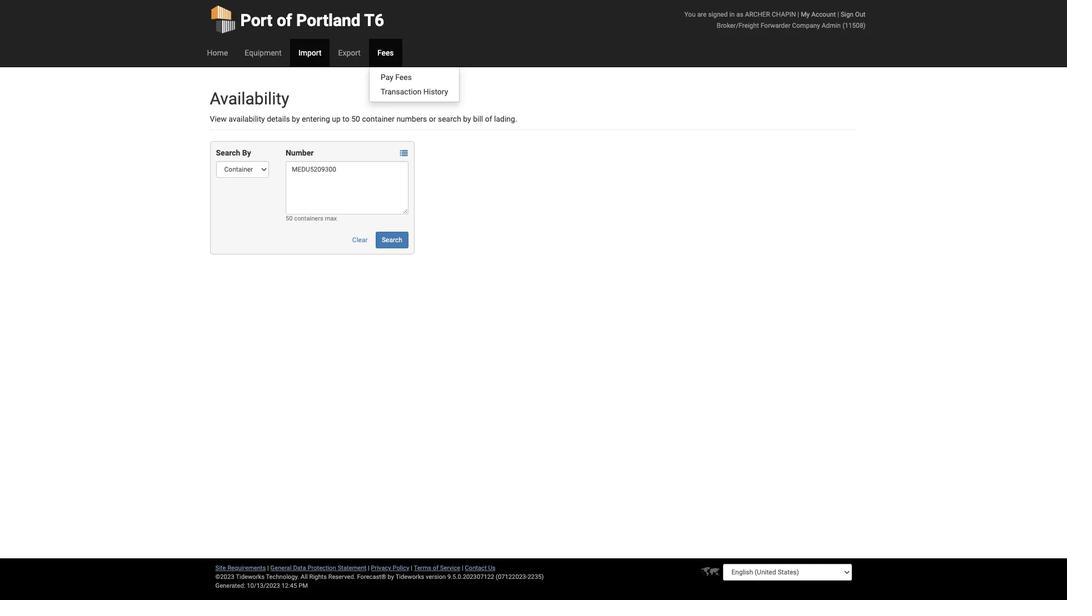 Task type: locate. For each thing, give the bounding box(es) containing it.
by
[[292, 114, 300, 123], [463, 114, 471, 123], [388, 574, 394, 581]]

of
[[277, 11, 292, 30], [485, 114, 492, 123], [433, 565, 439, 572]]

to
[[343, 114, 349, 123]]

search left by
[[216, 148, 240, 157]]

rights
[[309, 574, 327, 581]]

2 vertical spatial of
[[433, 565, 439, 572]]

| up '9.5.0.202307122'
[[462, 565, 463, 572]]

account
[[811, 11, 836, 18]]

by left bill
[[463, 114, 471, 123]]

of right bill
[[485, 114, 492, 123]]

search
[[438, 114, 461, 123]]

in
[[729, 11, 735, 18]]

search inside button
[[382, 236, 402, 244]]

statement
[[338, 565, 366, 572]]

0 horizontal spatial fees
[[377, 48, 394, 57]]

by down privacy policy link
[[388, 574, 394, 581]]

| left the general
[[267, 565, 269, 572]]

equipment
[[245, 48, 282, 57]]

availability
[[210, 89, 289, 108]]

version
[[426, 574, 446, 581]]

1 horizontal spatial of
[[433, 565, 439, 572]]

terms
[[414, 565, 431, 572]]

0 vertical spatial search
[[216, 148, 240, 157]]

by
[[242, 148, 251, 157]]

numbers
[[396, 114, 427, 123]]

sign
[[841, 11, 854, 18]]

1 vertical spatial fees
[[395, 73, 412, 82]]

fees up pay
[[377, 48, 394, 57]]

1 vertical spatial 50
[[286, 215, 293, 222]]

|
[[798, 11, 799, 18], [837, 11, 839, 18], [267, 565, 269, 572], [368, 565, 369, 572], [411, 565, 412, 572], [462, 565, 463, 572]]

fees up transaction at the top of page
[[395, 73, 412, 82]]

equipment button
[[236, 39, 290, 67]]

as
[[736, 11, 743, 18]]

out
[[855, 11, 866, 18]]

1 horizontal spatial search
[[382, 236, 402, 244]]

| left sign
[[837, 11, 839, 18]]

2 horizontal spatial by
[[463, 114, 471, 123]]

by right details
[[292, 114, 300, 123]]

search right clear
[[382, 236, 402, 244]]

or
[[429, 114, 436, 123]]

generated:
[[215, 582, 245, 590]]

search for search
[[382, 236, 402, 244]]

of right port on the top left
[[277, 11, 292, 30]]

home
[[207, 48, 228, 57]]

search button
[[376, 232, 408, 248]]

1 vertical spatial search
[[382, 236, 402, 244]]

pay fees link
[[369, 70, 459, 84]]

company
[[792, 22, 820, 29]]

0 vertical spatial 50
[[351, 114, 360, 123]]

of inside site requirements | general data protection statement | privacy policy | terms of service | contact us ©2023 tideworks technology. all rights reserved. forecast® by tideworks version 9.5.0.202307122 (07122023-2235) generated: 10/13/2023 12:45 pm
[[433, 565, 439, 572]]

max
[[325, 215, 337, 222]]

home button
[[199, 39, 236, 67]]

12:45
[[282, 582, 297, 590]]

0 vertical spatial fees
[[377, 48, 394, 57]]

50 left containers
[[286, 215, 293, 222]]

0 vertical spatial of
[[277, 11, 292, 30]]

search for search by
[[216, 148, 240, 157]]

2 horizontal spatial of
[[485, 114, 492, 123]]

search by
[[216, 148, 251, 157]]

search
[[216, 148, 240, 157], [382, 236, 402, 244]]

0 horizontal spatial of
[[277, 11, 292, 30]]

50
[[351, 114, 360, 123], [286, 215, 293, 222]]

you are signed in as archer chapin | my account | sign out broker/freight forwarder company admin (11508)
[[684, 11, 866, 29]]

of up version
[[433, 565, 439, 572]]

history
[[423, 87, 448, 96]]

0 horizontal spatial search
[[216, 148, 240, 157]]

of inside "link"
[[277, 11, 292, 30]]

1 horizontal spatial by
[[388, 574, 394, 581]]

by inside site requirements | general data protection statement | privacy policy | terms of service | contact us ©2023 tideworks technology. all rights reserved. forecast® by tideworks version 9.5.0.202307122 (07122023-2235) generated: 10/13/2023 12:45 pm
[[388, 574, 394, 581]]

entering
[[302, 114, 330, 123]]

contact us link
[[465, 565, 495, 572]]

forecast®
[[357, 574, 386, 581]]

clear
[[352, 236, 368, 244]]

policy
[[393, 565, 409, 572]]

50 containers max
[[286, 215, 337, 222]]

general data protection statement link
[[270, 565, 366, 572]]

50 right to
[[351, 114, 360, 123]]

0 horizontal spatial by
[[292, 114, 300, 123]]

sign out link
[[841, 11, 866, 18]]

technology.
[[266, 574, 299, 581]]

tideworks
[[395, 574, 424, 581]]

0 horizontal spatial 50
[[286, 215, 293, 222]]

admin
[[822, 22, 841, 29]]

t6
[[364, 11, 384, 30]]

(07122023-
[[496, 574, 528, 581]]

(11508)
[[842, 22, 866, 29]]

site
[[215, 565, 226, 572]]

fees
[[377, 48, 394, 57], [395, 73, 412, 82]]

pay
[[381, 73, 393, 82]]

1 horizontal spatial fees
[[395, 73, 412, 82]]



Task type: describe. For each thing, give the bounding box(es) containing it.
us
[[488, 565, 495, 572]]

port of portland t6 link
[[210, 0, 384, 39]]

port
[[240, 11, 273, 30]]

export
[[338, 48, 361, 57]]

details
[[267, 114, 290, 123]]

| up tideworks
[[411, 565, 412, 572]]

port of portland t6
[[240, 11, 384, 30]]

1 horizontal spatial 50
[[351, 114, 360, 123]]

data
[[293, 565, 306, 572]]

bill
[[473, 114, 483, 123]]

terms of service link
[[414, 565, 460, 572]]

chapin
[[772, 11, 796, 18]]

requirements
[[227, 565, 266, 572]]

transaction
[[381, 87, 421, 96]]

9.5.0.202307122
[[447, 574, 494, 581]]

you
[[684, 11, 696, 18]]

2235)
[[528, 574, 544, 581]]

fees inside popup button
[[377, 48, 394, 57]]

archer
[[745, 11, 770, 18]]

up
[[332, 114, 341, 123]]

all
[[301, 574, 308, 581]]

transaction history link
[[369, 84, 459, 99]]

containers
[[294, 215, 323, 222]]

service
[[440, 565, 460, 572]]

forwarder
[[761, 22, 790, 29]]

my account link
[[801, 11, 836, 18]]

fees inside pay fees transaction history
[[395, 73, 412, 82]]

protection
[[308, 565, 336, 572]]

view availability details by entering up to 50 container numbers or search by bill of lading.
[[210, 114, 517, 123]]

general
[[270, 565, 292, 572]]

broker/freight
[[717, 22, 759, 29]]

number
[[286, 148, 314, 157]]

| left my
[[798, 11, 799, 18]]

privacy policy link
[[371, 565, 409, 572]]

portland
[[296, 11, 361, 30]]

reserved.
[[328, 574, 356, 581]]

©2023 tideworks
[[215, 574, 264, 581]]

import button
[[290, 39, 330, 67]]

show list image
[[400, 150, 408, 157]]

1 vertical spatial of
[[485, 114, 492, 123]]

lading.
[[494, 114, 517, 123]]

availability
[[229, 114, 265, 123]]

export button
[[330, 39, 369, 67]]

10/13/2023
[[247, 582, 280, 590]]

site requirements link
[[215, 565, 266, 572]]

are
[[697, 11, 707, 18]]

privacy
[[371, 565, 391, 572]]

container
[[362, 114, 395, 123]]

my
[[801, 11, 810, 18]]

| up forecast®
[[368, 565, 369, 572]]

contact
[[465, 565, 487, 572]]

fees button
[[369, 39, 402, 67]]

pm
[[299, 582, 308, 590]]

site requirements | general data protection statement | privacy policy | terms of service | contact us ©2023 tideworks technology. all rights reserved. forecast® by tideworks version 9.5.0.202307122 (07122023-2235) generated: 10/13/2023 12:45 pm
[[215, 565, 544, 590]]

view
[[210, 114, 227, 123]]

import
[[298, 48, 321, 57]]

signed
[[708, 11, 728, 18]]

clear button
[[346, 232, 374, 248]]

pay fees transaction history
[[381, 73, 448, 96]]

Number text field
[[286, 161, 408, 215]]



Task type: vqa. For each thing, say whether or not it's contained in the screenshot.
Forecast® by Tideworks version 9.5.0.202307122 (07122023-2235) Generated: 10/13/2023 1:12 PM on the bottom of page
no



